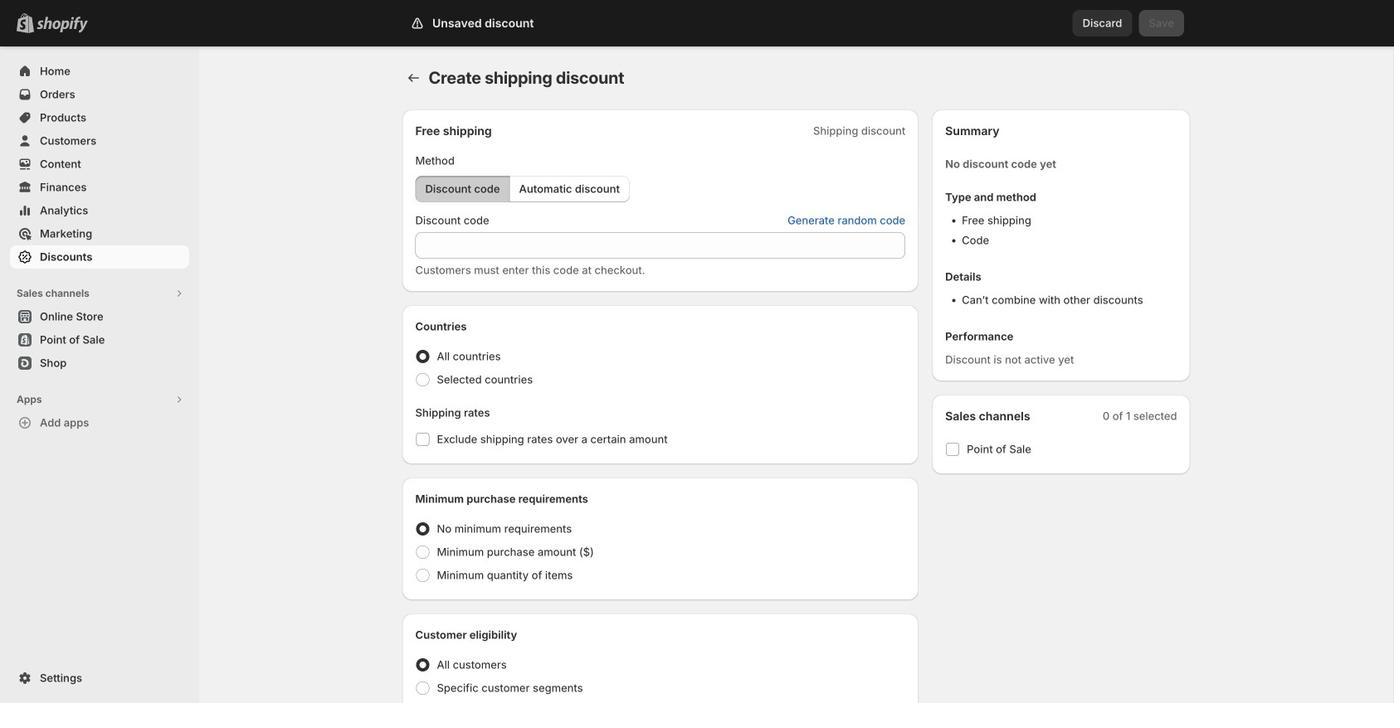 Task type: vqa. For each thing, say whether or not it's contained in the screenshot.
SHOPIFY image
yes



Task type: locate. For each thing, give the bounding box(es) containing it.
None text field
[[415, 232, 906, 259]]

shopify image
[[37, 16, 88, 33]]



